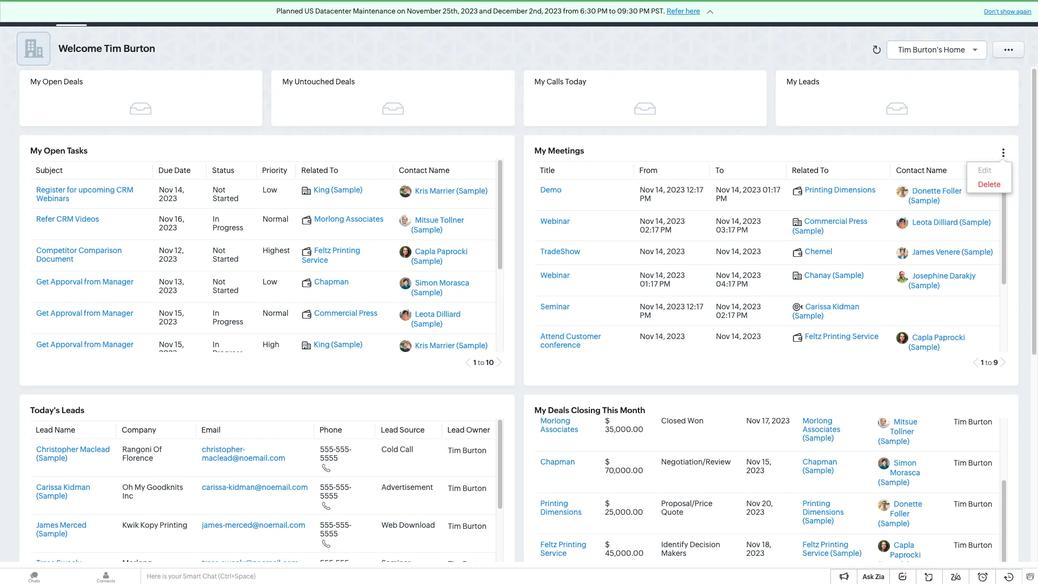 Task type: describe. For each thing, give the bounding box(es) containing it.
setup element
[[962, 0, 983, 27]]

carissa-
[[202, 483, 229, 492]]

4 555-555- 5555 from the top
[[320, 559, 352, 576]]

mitsue tollner (sample) for normal
[[411, 216, 464, 234]]

12,
[[175, 246, 184, 255]]

christopher maclead (sample)
[[36, 445, 110, 463]]

1 vertical spatial nov 14, 2023 02:17 pm
[[716, 302, 761, 320]]

paprocki for simon
[[890, 551, 921, 560]]

email
[[201, 426, 221, 435]]

register for upcoming crm webinars
[[36, 186, 133, 203]]

$ 25,000.00
[[605, 499, 643, 516]]

calls link
[[353, 0, 387, 26]]

(sample) for the bottom donette foller (sample) link
[[879, 520, 910, 528]]

nov inside nov 14, 2023
[[159, 186, 173, 194]]

1 horizontal spatial kidman
[[833, 302, 860, 311]]

customer
[[566, 332, 601, 341]]

pm inside nov 14, 2023 03:17 pm
[[737, 226, 748, 234]]

$ for $ 25,000.00
[[605, 499, 610, 508]]

open for tasks
[[44, 146, 65, 155]]

us
[[305, 7, 314, 15]]

(sample) for james venere (sample) link
[[962, 248, 993, 257]]

1 horizontal spatial name
[[429, 166, 450, 175]]

1 horizontal spatial feltz printing service link
[[541, 540, 587, 557]]

1 vertical spatial carissa kidman (sample) link
[[36, 483, 90, 500]]

james-
[[202, 521, 225, 530]]

paprocki for kris
[[437, 247, 468, 256]]

home
[[944, 45, 965, 54]]

1 vertical spatial donette
[[894, 500, 923, 509]]

chapman (sample)
[[803, 458, 837, 475]]

profile element
[[983, 0, 1014, 26]]

smart
[[183, 573, 201, 580]]

cold
[[382, 445, 398, 454]]

1 for to
[[474, 359, 477, 367]]

1 horizontal spatial dilliard
[[934, 218, 958, 227]]

planned
[[277, 7, 303, 15]]

0 vertical spatial donette
[[913, 187, 941, 195]]

projects
[[691, 9, 719, 18]]

started for 13,
[[213, 286, 239, 295]]

morlong inside morlong associates (sample)
[[803, 417, 833, 425]]

high
[[263, 340, 280, 349]]

leota dilliard (sample) for leftmost leota dilliard (sample) link
[[411, 310, 461, 329]]

(sample) for "mitsue tollner (sample)" link corresponding to nov 17, 2023
[[879, 437, 910, 446]]

2 horizontal spatial name
[[926, 166, 947, 175]]

0 vertical spatial 01:17
[[763, 186, 781, 194]]

feltz inside feltz printing service (sample)
[[803, 540, 820, 549]]

my inside oh my goodknits inc
[[135, 483, 145, 492]]

1 vertical spatial capla paprocki (sample)
[[909, 333, 965, 352]]

0 horizontal spatial carissa kidman (sample)
[[36, 483, 90, 500]]

signals element
[[897, 0, 917, 27]]

kris marrier (sample) for low
[[415, 187, 488, 195]]

meetings link
[[303, 0, 353, 26]]

deals for my open deals
[[64, 77, 83, 86]]

0 horizontal spatial morlong associates link
[[302, 215, 384, 225]]

not for 12,
[[213, 246, 226, 255]]

phone link
[[320, 426, 342, 435]]

nov inside nov 14, 2023 03:17 pm
[[716, 217, 730, 226]]

not started for 13,
[[213, 278, 239, 295]]

analytics
[[440, 9, 473, 18]]

get for low
[[36, 278, 49, 286]]

apporval for nov 15, 2023
[[50, 340, 83, 349]]

1 vertical spatial 01:17
[[640, 279, 658, 288]]

company
[[122, 426, 156, 435]]

555-555- 5555 for merced@noemail.com
[[320, 521, 352, 538]]

1 vertical spatial nov 14, 2023 01:17 pm
[[640, 271, 685, 288]]

0 vertical spatial carissa kidman (sample) link
[[793, 302, 860, 320]]

related to for second related to 'link' from the right
[[301, 166, 338, 175]]

1 vertical spatial donette foller (sample) link
[[879, 500, 923, 528]]

1 vertical spatial meetings
[[548, 146, 584, 155]]

14, inside nov 14, 2023 03:17 pm
[[732, 217, 742, 226]]

kris marrier (sample) link for high
[[415, 342, 488, 350]]

refer crm videos link
[[36, 215, 99, 224]]

priority link
[[262, 166, 287, 175]]

2023 inside 'nov 16, 2023'
[[159, 224, 177, 232]]

0 vertical spatial nov 14, 2023 01:17 pm
[[716, 186, 781, 203]]

printing dimensions (sample) link
[[803, 499, 844, 525]]

here
[[147, 573, 161, 580]]

(sample) inside feltz printing service (sample)
[[831, 549, 862, 557]]

kris for high
[[415, 342, 428, 350]]

zia
[[876, 573, 885, 581]]

0 vertical spatial 02:17
[[640, 226, 659, 234]]

register
[[36, 186, 65, 194]]

$ for $ 45,000.00
[[605, 540, 610, 549]]

not started for 14,
[[213, 186, 239, 203]]

(sample) inside chapman (sample)
[[803, 466, 834, 475]]

chapman (sample) link
[[803, 458, 837, 475]]

$ for $ 70,000.00
[[605, 458, 610, 466]]

king for high
[[314, 340, 330, 349]]

my leads
[[787, 77, 820, 86]]

1 horizontal spatial feltz printing service
[[541, 540, 587, 557]]

1 vertical spatial carissa
[[36, 483, 62, 492]]

closed won
[[661, 417, 704, 425]]

darakjy
[[950, 272, 976, 281]]

simon morasca (sample) link for nov 15, 2023
[[879, 459, 921, 487]]

(sample) for "simon morasca (sample)" 'link' related to low
[[411, 289, 443, 297]]

(sample) for capla paprocki (sample) link for kris
[[411, 257, 443, 266]]

status
[[212, 166, 234, 175]]

1 vertical spatial morlong associates link
[[541, 417, 578, 434]]

1 horizontal spatial refer
[[667, 7, 684, 15]]

my for my calls today
[[535, 77, 545, 86]]

low for king (sample)
[[263, 186, 277, 194]]

marrier for low
[[430, 187, 455, 195]]

get for high
[[36, 340, 49, 349]]

my for my open tasks
[[30, 146, 42, 155]]

commercial press link
[[302, 309, 378, 319]]

orders
[[602, 9, 626, 18]]

45,000.00
[[605, 549, 644, 557]]

1 vertical spatial capla paprocki (sample) link
[[909, 333, 965, 352]]

1 horizontal spatial leota
[[913, 218, 932, 227]]

today's
[[30, 406, 60, 415]]

0 horizontal spatial meetings
[[311, 9, 344, 18]]

(sample) for capla paprocki (sample) link related to simon
[[879, 561, 910, 569]]

negotiation/review
[[661, 458, 731, 466]]

my for my meetings
[[535, 146, 546, 155]]

my for my open deals
[[30, 77, 41, 86]]

commercial for commercial press
[[314, 309, 357, 318]]

printing dimensions (sample)
[[803, 499, 844, 525]]

(sample) for christopher maclead (sample) link
[[36, 454, 67, 463]]

1 horizontal spatial tasks
[[275, 9, 294, 18]]

0 horizontal spatial feltz printing service
[[302, 246, 360, 265]]

1 vertical spatial calls
[[547, 77, 564, 86]]

(sample) for "josephine darakjy (sample)" link
[[909, 282, 940, 290]]

(sample) for morlong associates (sample) link
[[803, 434, 834, 443]]

0 vertical spatial nov 14, 2023 02:17 pm
[[640, 217, 685, 234]]

nov 15, 2023 for get apporval from manager
[[159, 340, 184, 358]]

closed
[[661, 417, 686, 425]]

nov inside nov 20, 2023
[[747, 499, 761, 508]]

mitsue for nov 17, 2023
[[894, 418, 918, 426]]

on
[[397, 7, 406, 15]]

services
[[644, 9, 673, 18]]

press for commercial press (sample)
[[849, 217, 868, 226]]

2023 inside nov 12, 2023
[[159, 255, 177, 264]]

attend customer conference link
[[541, 332, 601, 349]]

morlong associates (sample)
[[803, 417, 841, 443]]

nov 14, 2023 for attend customer conference
[[640, 332, 685, 341]]

demo
[[541, 186, 562, 194]]

nov 16, 2023
[[159, 215, 184, 232]]

1 horizontal spatial carissa
[[806, 302, 831, 311]]

2023 inside nov 14, 2023 03:17 pm
[[743, 217, 761, 226]]

0 horizontal spatial chapman link
[[302, 278, 349, 287]]

email link
[[201, 426, 221, 435]]

0 horizontal spatial tasks
[[67, 146, 88, 155]]

don't show again
[[984, 8, 1032, 15]]

2 horizontal spatial deals
[[548, 406, 570, 415]]

0 horizontal spatial foller
[[890, 510, 910, 518]]

kwik kopy printing
[[122, 521, 188, 530]]

mitsue tollner (sample) for nov 17, 2023
[[879, 418, 918, 446]]

2023 inside nov 18, 2023
[[747, 549, 765, 557]]

webinar for nov 14, 2023 01:17 pm
[[541, 271, 570, 279]]

james venere (sample)
[[913, 248, 993, 257]]

related to for 2nd related to 'link' from left
[[792, 166, 829, 175]]

1 vertical spatial capla
[[913, 333, 933, 342]]

marketplace element
[[939, 0, 962, 26]]

upcoming
[[78, 186, 115, 194]]

company link
[[122, 426, 156, 435]]

5555 for maclead@noemail.com
[[320, 454, 338, 463]]

20,
[[762, 499, 773, 508]]

edit delete
[[978, 166, 1001, 189]]

in for refer crm videos
[[213, 215, 219, 224]]

chanay (sample) link
[[793, 271, 864, 280]]

0 vertical spatial crm
[[26, 8, 48, 19]]

related for second related to 'link' from the right
[[301, 166, 328, 175]]

seminar for seminar partner
[[382, 559, 411, 568]]

5555 for kidman@noemail.com
[[320, 492, 338, 500]]

nov 14, 2023 for tradeshow
[[640, 247, 685, 256]]

1 vertical spatial dilliard
[[436, 310, 461, 319]]

donette foller (sample) for the bottom donette foller (sample) link
[[879, 500, 923, 528]]

oh
[[122, 483, 133, 492]]

0 vertical spatial printing dimensions
[[805, 186, 876, 194]]

0 horizontal spatial leota dilliard (sample) link
[[411, 310, 461, 329]]

partner
[[382, 568, 407, 576]]

due date
[[159, 166, 191, 175]]

in for get approval from manager
[[213, 309, 219, 318]]

month
[[620, 406, 646, 415]]

sweely
[[56, 559, 82, 568]]

1 horizontal spatial chapman link
[[541, 458, 575, 466]]

james venere (sample) link
[[913, 248, 993, 257]]

17,
[[762, 417, 770, 425]]

0 vertical spatial donette foller (sample) link
[[909, 187, 962, 205]]

commercial press (sample)
[[793, 217, 868, 235]]

approval
[[50, 309, 82, 318]]

is
[[162, 573, 167, 580]]

don't
[[984, 8, 1000, 15]]

seminar for seminar link
[[541, 302, 570, 311]]

nov 14, 2023 for register for upcoming crm webinars
[[159, 186, 184, 203]]

to for second related to 'link' from the right
[[330, 166, 338, 175]]

2 vertical spatial morlong associates
[[122, 559, 160, 576]]

0 horizontal spatial leota
[[415, 310, 435, 319]]

16,
[[175, 215, 184, 224]]

(sample) for "james merced (sample)" link
[[36, 530, 67, 538]]

christopher maclead (sample) link
[[36, 445, 110, 463]]

2 contact name link from the left
[[896, 166, 947, 175]]

analytics link
[[432, 0, 481, 26]]

create menu element
[[848, 0, 875, 26]]

delete
[[978, 180, 1001, 189]]

florence
[[122, 454, 153, 463]]

1 horizontal spatial leota dilliard (sample) link
[[913, 218, 991, 227]]

welcome
[[58, 43, 102, 54]]

555-555- 5555 for maclead@noemail.com
[[320, 445, 352, 463]]

contact name for 2nd the contact name link from the left
[[896, 166, 947, 175]]

progress for king
[[213, 349, 243, 358]]

subject
[[36, 166, 63, 175]]

tasks link
[[266, 0, 303, 26]]

1 vertical spatial printing dimensions
[[541, 499, 582, 516]]

(sample) for printing dimensions (sample) link
[[803, 516, 834, 525]]

get apporval from manager for nov 15, 2023
[[36, 340, 134, 349]]

lead name link
[[36, 426, 75, 435]]

edit
[[978, 166, 992, 175]]

simon morasca (sample) for nov 15, 2023
[[879, 459, 921, 487]]

nov 18, 2023
[[747, 540, 772, 557]]

03:17
[[716, 226, 736, 234]]

christopher-
[[202, 445, 245, 454]]

4 5555 from the top
[[320, 568, 338, 576]]

from for low
[[84, 278, 101, 286]]

nov inside nov 14, 2023 04:17 pm
[[716, 271, 730, 279]]

0 vertical spatial leads
[[100, 9, 120, 18]]

1 vertical spatial morlong associates
[[541, 417, 578, 434]]

1 to 9
[[981, 359, 998, 367]]

sweely@noemail.com
[[222, 559, 299, 568]]

seminar link
[[541, 302, 570, 311]]

1 vertical spatial kidman
[[63, 483, 90, 492]]

2 vertical spatial nov 15, 2023
[[747, 458, 772, 475]]

1 horizontal spatial to
[[609, 7, 616, 15]]

tim burton's home
[[899, 45, 965, 54]]

1 horizontal spatial chapman
[[541, 458, 575, 466]]

call
[[400, 445, 413, 454]]

(sample) for the right leota dilliard (sample) link
[[960, 218, 991, 227]]

james for james venere (sample)
[[913, 248, 935, 257]]

webinars
[[36, 194, 69, 203]]

2023 inside nov 20, 2023
[[747, 508, 765, 516]]

tim burton's home link
[[899, 45, 982, 54]]

register for upcoming crm webinars link
[[36, 186, 133, 203]]

1 horizontal spatial crm
[[56, 215, 74, 224]]

nov 14, 2023 12:17 pm for nov 14, 2023 02:17 pm
[[640, 302, 704, 320]]

lead name
[[36, 426, 75, 435]]



Task type: locate. For each thing, give the bounding box(es) containing it.
2 kris marrier (sample) from the top
[[415, 342, 488, 350]]

1 webinar link from the top
[[541, 217, 570, 226]]

2 related from the left
[[792, 166, 819, 175]]

1 low from the top
[[263, 186, 277, 194]]

(sample) inside christopher maclead (sample)
[[36, 454, 67, 463]]

donette foller (sample) link
[[909, 187, 962, 205], [879, 500, 923, 528]]

press inside commercial press (sample)
[[849, 217, 868, 226]]

normal up high
[[263, 309, 289, 318]]

from left 6:30 at the top right of page
[[563, 7, 579, 15]]

in progress for commercial press
[[213, 309, 243, 326]]

inc
[[122, 492, 133, 500]]

king (sample)
[[314, 186, 363, 194], [314, 340, 363, 349]]

0 horizontal spatial carissa
[[36, 483, 62, 492]]

my for my deals closing this month
[[535, 406, 546, 415]]

0 horizontal spatial leads
[[62, 406, 84, 415]]

carissa down chanay
[[806, 302, 831, 311]]

low
[[263, 186, 277, 194], [263, 278, 277, 286]]

3 not from the top
[[213, 278, 226, 286]]

(sample) for the topmost donette foller (sample) link
[[909, 197, 940, 205]]

(sample) inside morlong associates (sample)
[[803, 434, 834, 443]]

(sample) inside printing dimensions (sample)
[[803, 516, 834, 525]]

0 horizontal spatial morasca
[[439, 279, 470, 287]]

search element
[[875, 0, 897, 27]]

(sample) for bottom carissa kidman (sample) link
[[36, 492, 67, 500]]

(sample) inside josephine darakjy (sample)
[[909, 282, 940, 290]]

donette
[[913, 187, 941, 195], [894, 500, 923, 509]]

not right 13,
[[213, 278, 226, 286]]

not started for 12,
[[213, 246, 239, 264]]

progress for morlong
[[213, 224, 243, 232]]

mitsue tollner (sample) link for normal
[[411, 216, 464, 234]]

apporval for nov 13, 2023
[[50, 278, 83, 286]]

morlong associates inside morlong associates link
[[314, 215, 384, 224]]

get down get approval from manager "link"
[[36, 340, 49, 349]]

3 in from the top
[[213, 340, 219, 349]]

manager for normal
[[102, 309, 133, 318]]

555-555- 5555 for kidman@noemail.com
[[320, 483, 352, 500]]

king
[[314, 186, 330, 194], [314, 340, 330, 349]]

printing dimensions
[[805, 186, 876, 194], [541, 499, 582, 516]]

2 marrier from the top
[[430, 342, 455, 350]]

my
[[30, 77, 41, 86], [282, 77, 293, 86], [535, 77, 545, 86], [787, 77, 797, 86], [30, 146, 42, 155], [535, 146, 546, 155], [535, 406, 546, 415], [135, 483, 145, 492]]

2 kris marrier (sample) link from the top
[[415, 342, 488, 350]]

2 horizontal spatial feltz printing service link
[[793, 332, 879, 342]]

1 started from the top
[[213, 194, 239, 203]]

1 $ from the top
[[605, 417, 610, 425]]

carissa kidman (sample) down 'chanay (sample)' link
[[793, 302, 860, 320]]

3 5555 from the top
[[320, 530, 338, 538]]

press
[[849, 217, 868, 226], [359, 309, 378, 318]]

lead for lead source
[[381, 426, 398, 435]]

2 $ from the top
[[605, 458, 610, 466]]

chapman for the leftmost chapman link
[[314, 278, 349, 286]]

kris for low
[[415, 187, 428, 195]]

$ inside $ 45,000.00
[[605, 540, 610, 549]]

started right 12,
[[213, 255, 239, 264]]

tasks left us
[[275, 9, 294, 18]]

1 related from the left
[[301, 166, 328, 175]]

printing
[[805, 186, 833, 194], [333, 246, 360, 255], [823, 332, 851, 341], [541, 499, 568, 508], [803, 499, 831, 508], [160, 521, 188, 530], [559, 540, 587, 549], [821, 540, 849, 549]]

not started
[[213, 186, 239, 203], [213, 246, 239, 264], [213, 278, 239, 295]]

deals right "untouched"
[[336, 77, 355, 86]]

1 horizontal spatial printing dimensions
[[805, 186, 876, 194]]

welcome tim burton
[[58, 43, 155, 54]]

0 horizontal spatial dilliard
[[436, 310, 461, 319]]

0 horizontal spatial contact name
[[399, 166, 450, 175]]

0 vertical spatial leota dilliard (sample)
[[913, 218, 991, 227]]

$
[[605, 417, 610, 425], [605, 458, 610, 466], [605, 499, 610, 508], [605, 540, 610, 549]]

get down document
[[36, 278, 49, 286]]

1 vertical spatial 02:17
[[716, 311, 735, 320]]

(sample) inside james merced (sample)
[[36, 530, 67, 538]]

1 not from the top
[[213, 186, 226, 194]]

low down highest
[[263, 278, 277, 286]]

capla for kris
[[415, 247, 436, 256]]

king (sample) link for low
[[302, 186, 363, 195]]

3 in progress from the top
[[213, 340, 243, 358]]

0 horizontal spatial mitsue tollner (sample) link
[[411, 216, 464, 234]]

to left '09:30'
[[609, 7, 616, 15]]

leota dilliard (sample)
[[913, 218, 991, 227], [411, 310, 461, 329]]

0 vertical spatial simon morasca (sample)
[[411, 279, 470, 297]]

seminar up "attend"
[[541, 302, 570, 311]]

3 $ from the top
[[605, 499, 610, 508]]

tasks up the for
[[67, 146, 88, 155]]

1 vertical spatial james
[[36, 521, 58, 530]]

james left merced at the bottom left
[[36, 521, 58, 530]]

morasca for nov 15, 2023
[[890, 469, 921, 477]]

1 progress from the top
[[213, 224, 243, 232]]

1 in progress from the top
[[213, 215, 243, 232]]

manager down get approval from manager "link"
[[102, 340, 134, 349]]

capla paprocki (sample) for simon
[[879, 541, 921, 569]]

carissa-kidman@noemail.com
[[202, 483, 308, 492]]

$ 35,000.00
[[605, 417, 644, 434]]

chanay
[[805, 271, 831, 279]]

proposal/price
[[661, 499, 713, 508]]

press for commercial press
[[359, 309, 378, 318]]

1 get from the top
[[36, 278, 49, 286]]

0 vertical spatial morlong associates link
[[302, 215, 384, 225]]

james-merced@noemail.com link
[[202, 521, 305, 530]]

2 in progress from the top
[[213, 309, 243, 326]]

2 to from the left
[[716, 166, 724, 175]]

1 horizontal spatial printing dimensions link
[[793, 186, 876, 195]]

nov inside nov 18, 2023
[[747, 540, 761, 549]]

lead left owner at left bottom
[[448, 426, 465, 435]]

$ down 70,000.00
[[605, 499, 610, 508]]

feltz printing service (sample)
[[803, 540, 862, 557]]

1 12:17 from the top
[[687, 186, 704, 194]]

kwik
[[122, 521, 139, 530]]

not right 12,
[[213, 246, 226, 255]]

products link
[[481, 0, 530, 26]]

0 vertical spatial not started
[[213, 186, 239, 203]]

low down priority
[[263, 186, 277, 194]]

1 vertical spatial tollner
[[890, 428, 915, 436]]

2 contact from the left
[[896, 166, 925, 175]]

not started right 12,
[[213, 246, 239, 264]]

12:17
[[687, 186, 704, 194], [687, 302, 704, 311]]

normal
[[263, 215, 289, 224], [263, 309, 289, 318]]

my untouched deals
[[282, 77, 355, 86]]

1 horizontal spatial tollner
[[890, 428, 915, 436]]

1 vertical spatial simon morasca (sample)
[[879, 459, 921, 487]]

mitsue tollner (sample) link for nov 17, 2023
[[879, 418, 918, 446]]

kris marrier (sample) for high
[[415, 342, 488, 350]]

josephine darakjy (sample) link
[[909, 272, 976, 290]]

tim
[[104, 43, 121, 54], [899, 45, 912, 54], [954, 417, 967, 426], [448, 446, 461, 455], [954, 459, 967, 467], [448, 484, 461, 493], [954, 500, 967, 508], [448, 522, 461, 530], [954, 541, 967, 549], [448, 560, 461, 568]]

1 vertical spatial apporval
[[50, 340, 83, 349]]

0 horizontal spatial deals
[[64, 77, 83, 86]]

james inside james merced (sample)
[[36, 521, 58, 530]]

12:17 for nov 14, 2023 01:17 pm
[[687, 186, 704, 194]]

lead for lead name
[[36, 426, 53, 435]]

get apporval from manager for nov 13, 2023
[[36, 278, 134, 286]]

14, inside nov 14, 2023 04:17 pm
[[732, 271, 742, 279]]

priority
[[262, 166, 287, 175]]

james for james merced (sample)
[[36, 521, 58, 530]]

get apporval from manager link down the competitor comparison document link
[[36, 278, 134, 286]]

commercial inside commercial press (sample)
[[805, 217, 848, 226]]

pm inside nov 14, 2023 04:17 pm
[[737, 279, 748, 288]]

1 555-555- 5555 from the top
[[320, 445, 352, 463]]

get apporval from manager down the competitor comparison document link
[[36, 278, 134, 286]]

$ inside $ 25,000.00
[[605, 499, 610, 508]]

2 not from the top
[[213, 246, 226, 255]]

1 vertical spatial paprocki
[[935, 333, 965, 342]]

70,000.00
[[605, 466, 643, 475]]

deals left closing
[[548, 406, 570, 415]]

carissa kidman (sample) link up merced at the bottom left
[[36, 483, 90, 500]]

oh my goodknits inc
[[122, 483, 183, 500]]

2 kris from the top
[[415, 342, 428, 350]]

2 contact name from the left
[[896, 166, 947, 175]]

2 low from the top
[[263, 278, 277, 286]]

0 vertical spatial carissa
[[806, 302, 831, 311]]

attend customer conference
[[541, 332, 601, 349]]

calls left on on the top left of the page
[[361, 9, 378, 18]]

1 normal from the top
[[263, 215, 289, 224]]

2023 inside nov 14, 2023
[[159, 194, 177, 203]]

simon morasca (sample) link for low
[[411, 279, 470, 297]]

service inside feltz printing service (sample)
[[803, 549, 829, 557]]

2 horizontal spatial feltz printing service
[[805, 332, 879, 341]]

2 apporval from the top
[[50, 340, 83, 349]]

open down welcome
[[42, 77, 62, 86]]

1 apporval from the top
[[50, 278, 83, 286]]

(sample) inside tresa sweely (sample)
[[36, 568, 67, 576]]

1 vertical spatial crm
[[116, 186, 133, 194]]

carissa kidman (sample) up merced at the bottom left
[[36, 483, 90, 500]]

lead up cold
[[381, 426, 398, 435]]

manager down comparison
[[102, 278, 134, 286]]

carissa
[[806, 302, 831, 311], [36, 483, 62, 492]]

1 1 from the left
[[474, 359, 477, 367]]

2 lead from the left
[[381, 426, 398, 435]]

10
[[486, 359, 494, 367]]

printing inside printing dimensions (sample)
[[803, 499, 831, 508]]

leads
[[100, 9, 120, 18], [799, 77, 820, 86], [62, 406, 84, 415]]

calls
[[361, 9, 378, 18], [547, 77, 564, 86]]

0 vertical spatial foller
[[943, 187, 962, 195]]

to for nov 14, 2023 03:17 pm
[[986, 359, 992, 367]]

sales orders
[[582, 9, 626, 18]]

1 related to from the left
[[301, 166, 338, 175]]

commercial
[[805, 217, 848, 226], [314, 309, 357, 318]]

1 for name
[[981, 359, 984, 367]]

apporval down document
[[50, 278, 83, 286]]

to left 10
[[478, 359, 485, 367]]

started
[[213, 194, 239, 203], [213, 255, 239, 264], [213, 286, 239, 295]]

started right 13,
[[213, 286, 239, 295]]

2 nov 14, 2023 12:17 pm from the top
[[640, 302, 704, 320]]

1 vertical spatial 12:17
[[687, 302, 704, 311]]

contact for 2nd the contact name link from the left
[[896, 166, 925, 175]]

0 vertical spatial open
[[42, 77, 62, 86]]

crm inside register for upcoming crm webinars
[[116, 186, 133, 194]]

progress for commercial
[[213, 318, 243, 326]]

started down status link
[[213, 194, 239, 203]]

1 related to link from the left
[[301, 166, 338, 175]]

contact for 2nd the contact name link from right
[[399, 166, 427, 175]]

0 vertical spatial king (sample) link
[[302, 186, 363, 195]]

king (sample) link
[[302, 186, 363, 195], [302, 340, 363, 350]]

14, inside nov 14, 2023
[[175, 186, 184, 194]]

2 555-555- 5555 from the top
[[320, 483, 352, 500]]

1 in from the top
[[213, 215, 219, 224]]

2 normal from the top
[[263, 309, 289, 318]]

1 vertical spatial king
[[314, 340, 330, 349]]

seminar
[[541, 302, 570, 311], [382, 559, 411, 568]]

james left venere
[[913, 248, 935, 257]]

manager for low
[[102, 278, 134, 286]]

4 $ from the top
[[605, 540, 610, 549]]

videos
[[75, 215, 99, 224]]

donette foller (sample) for the topmost donette foller (sample) link
[[909, 187, 962, 205]]

1 left 10
[[474, 359, 477, 367]]

0 horizontal spatial feltz printing service link
[[302, 246, 360, 265]]

1 king (sample) from the top
[[314, 186, 363, 194]]

2 get apporval from manager link from the top
[[36, 340, 134, 349]]

foller
[[943, 187, 962, 195], [890, 510, 910, 518]]

morasca for low
[[439, 279, 470, 287]]

printing inside feltz printing service (sample)
[[821, 540, 849, 549]]

competitor
[[36, 246, 77, 255]]

2 king (sample) link from the top
[[302, 340, 363, 350]]

feltz printing service (sample) link
[[803, 540, 862, 557]]

webinar link up tradeshow link
[[541, 217, 570, 226]]

0 horizontal spatial name
[[54, 426, 75, 435]]

contact name for 2nd the contact name link from right
[[399, 166, 450, 175]]

1 vertical spatial not started
[[213, 246, 239, 264]]

3 get from the top
[[36, 340, 49, 349]]

1 horizontal spatial foller
[[943, 187, 962, 195]]

deals for my untouched deals
[[336, 77, 355, 86]]

meetings up title link
[[548, 146, 584, 155]]

3 progress from the top
[[213, 349, 243, 358]]

1 vertical spatial 15,
[[175, 340, 184, 349]]

get left approval
[[36, 309, 49, 318]]

normal for morlong
[[263, 215, 289, 224]]

apporval down approval
[[50, 340, 83, 349]]

marrier for high
[[430, 342, 455, 350]]

mitsue for normal
[[415, 216, 439, 225]]

deals down welcome
[[64, 77, 83, 86]]

in progress for king (sample)
[[213, 340, 243, 358]]

webinar link
[[541, 217, 570, 226], [541, 271, 570, 279]]

1 vertical spatial printing dimensions link
[[541, 499, 582, 516]]

refer right pst.
[[667, 7, 684, 15]]

2 vertical spatial feltz printing service
[[541, 540, 587, 557]]

0 vertical spatial printing dimensions link
[[793, 186, 876, 195]]

lead owner
[[448, 426, 490, 435]]

won
[[688, 417, 704, 425]]

2 webinar from the top
[[541, 271, 570, 279]]

0 horizontal spatial tollner
[[440, 216, 464, 225]]

kidman down christopher maclead (sample)
[[63, 483, 90, 492]]

manager right approval
[[102, 309, 133, 318]]

(sample) for leftmost leota dilliard (sample) link
[[411, 320, 443, 329]]

leads for today's leads
[[62, 406, 84, 415]]

normal up highest
[[263, 215, 289, 224]]

profile image
[[990, 5, 1007, 22]]

not started right 13,
[[213, 278, 239, 295]]

get apporval from manager down the get approval from manager
[[36, 340, 134, 349]]

2 horizontal spatial leads
[[799, 77, 820, 86]]

2023 inside nov 14, 2023 04:17 pm
[[743, 271, 761, 279]]

0 vertical spatial kris
[[415, 187, 428, 195]]

not for 13,
[[213, 278, 226, 286]]

leota
[[913, 218, 932, 227], [415, 310, 435, 319]]

0 vertical spatial started
[[213, 194, 239, 203]]

my for my leads
[[787, 77, 797, 86]]

1 vertical spatial not
[[213, 246, 226, 255]]

2 not started from the top
[[213, 246, 239, 264]]

1 horizontal spatial carissa kidman (sample)
[[793, 302, 860, 320]]

$ inside $ 35,000.00
[[605, 417, 610, 425]]

chapman for (sample)
[[803, 458, 837, 466]]

capla paprocki (sample) link for simon
[[879, 541, 921, 569]]

3 started from the top
[[213, 286, 239, 295]]

my for my untouched deals
[[282, 77, 293, 86]]

(sample) for nov 15, 2023 "simon morasca (sample)" 'link'
[[879, 478, 910, 487]]

04:17
[[716, 279, 736, 288]]

2 vertical spatial 15,
[[762, 458, 772, 466]]

2 vertical spatial paprocki
[[890, 551, 921, 560]]

1 vertical spatial king (sample) link
[[302, 340, 363, 350]]

meetings right planned
[[311, 9, 344, 18]]

kidman@noemail.com
[[229, 483, 308, 492]]

carissa down christopher
[[36, 483, 62, 492]]

from down the get approval from manager
[[84, 340, 101, 349]]

1 horizontal spatial morasca
[[890, 469, 921, 477]]

kidman down chanay (sample)
[[833, 302, 860, 311]]

nov 14, 2023 12:17 pm for nov 14, 2023 01:17 pm
[[640, 186, 704, 203]]

1 get apporval from manager from the top
[[36, 278, 134, 286]]

lead for lead owner
[[448, 426, 465, 435]]

0 vertical spatial calls
[[361, 9, 378, 18]]

0 vertical spatial webinar
[[541, 217, 570, 226]]

1 king (sample) link from the top
[[302, 186, 363, 195]]

1 horizontal spatial mitsue
[[894, 418, 918, 426]]

nov 14, 2023
[[159, 186, 184, 203], [640, 247, 685, 256], [716, 247, 761, 256], [640, 332, 685, 341], [716, 332, 761, 341]]

0 vertical spatial get apporval from manager link
[[36, 278, 134, 286]]

1 horizontal spatial commercial
[[805, 217, 848, 226]]

lead down today's
[[36, 426, 53, 435]]

chapman inside chapman link
[[314, 278, 349, 286]]

nov inside 'nov 16, 2023'
[[159, 215, 173, 224]]

1 left 9
[[981, 359, 984, 367]]

leota dilliard (sample) for the right leota dilliard (sample) link
[[913, 218, 991, 227]]

1 vertical spatial donette foller (sample)
[[879, 500, 923, 528]]

3 lead from the left
[[448, 426, 465, 435]]

2 started from the top
[[213, 255, 239, 264]]

1 not started from the top
[[213, 186, 239, 203]]

seminar down web
[[382, 559, 411, 568]]

(sample) for "mitsue tollner (sample)" link for normal
[[411, 226, 443, 234]]

goodknits
[[147, 483, 183, 492]]

1 vertical spatial leota
[[415, 310, 435, 319]]

1 lead from the left
[[36, 426, 53, 435]]

low for chapman
[[263, 278, 277, 286]]

in progress for morlong associates
[[213, 215, 243, 232]]

1 vertical spatial carissa kidman (sample)
[[36, 483, 90, 500]]

(sample) for high's kris marrier (sample) link
[[457, 342, 488, 350]]

date
[[174, 166, 191, 175]]

webinar up tradeshow link
[[541, 217, 570, 226]]

1 contact name link from the left
[[399, 166, 450, 175]]

create menu image
[[855, 7, 868, 20]]

chemel link
[[793, 247, 833, 257]]

0 vertical spatial carissa kidman (sample)
[[793, 302, 860, 320]]

1 vertical spatial marrier
[[430, 342, 455, 350]]

ask
[[863, 573, 874, 581]]

nov 14, 2023 02:17 pm
[[640, 217, 685, 234], [716, 302, 761, 320]]

0 horizontal spatial leota dilliard (sample)
[[411, 310, 461, 329]]

1 horizontal spatial leota dilliard (sample)
[[913, 218, 991, 227]]

nov inside nov 13, 2023
[[159, 278, 173, 286]]

1 kris marrier (sample) link from the top
[[415, 187, 488, 195]]

13,
[[175, 278, 184, 286]]

started for 14,
[[213, 194, 239, 203]]

0 horizontal spatial press
[[359, 309, 378, 318]]

today
[[565, 77, 587, 86]]

0 vertical spatial mitsue tollner (sample)
[[411, 216, 464, 234]]

webinar link for 01:17
[[541, 271, 570, 279]]

1 kris from the top
[[415, 187, 428, 195]]

0 vertical spatial normal
[[263, 215, 289, 224]]

0 vertical spatial 15,
[[175, 309, 184, 318]]

2nd,
[[529, 7, 544, 15]]

source
[[400, 426, 425, 435]]

3 not started from the top
[[213, 278, 239, 295]]

0 vertical spatial tollner
[[440, 216, 464, 225]]

and
[[479, 7, 492, 15]]

2 webinar link from the top
[[541, 271, 570, 279]]

manager for high
[[102, 340, 134, 349]]

burton
[[124, 43, 155, 54], [969, 417, 993, 426], [463, 446, 487, 455], [969, 459, 993, 467], [463, 484, 487, 493], [969, 500, 993, 508], [463, 522, 487, 530], [969, 541, 993, 549], [463, 560, 487, 568]]

mitsue tollner (sample)
[[411, 216, 464, 234], [879, 418, 918, 446]]

1 get apporval from manager link from the top
[[36, 278, 134, 286]]

webinar down tradeshow
[[541, 271, 570, 279]]

morlong
[[314, 215, 344, 224], [541, 417, 571, 425], [803, 417, 833, 425], [122, 559, 152, 568]]

1 webinar from the top
[[541, 217, 570, 226]]

advertisement
[[382, 483, 433, 492]]

nov inside nov 12, 2023
[[159, 246, 173, 255]]

0 vertical spatial kris marrier (sample)
[[415, 187, 488, 195]]

rangoni
[[122, 445, 152, 454]]

1 contact from the left
[[399, 166, 427, 175]]

kris marrier (sample) link for low
[[415, 187, 488, 195]]

from for normal
[[84, 309, 101, 318]]

simon for nov 15, 2023
[[894, 459, 917, 468]]

2 horizontal spatial crm
[[116, 186, 133, 194]]

capla paprocki (sample) for kris
[[411, 247, 468, 266]]

nov 15, 2023 for get approval from manager
[[159, 309, 184, 326]]

0 vertical spatial commercial
[[805, 217, 848, 226]]

1 vertical spatial press
[[359, 309, 378, 318]]

datacenter
[[315, 7, 352, 15]]

1 horizontal spatial contact name link
[[896, 166, 947, 175]]

seminar partner
[[382, 559, 411, 576]]

15,
[[175, 309, 184, 318], [175, 340, 184, 349], [762, 458, 772, 466]]

2 1 from the left
[[981, 359, 984, 367]]

nov 13, 2023
[[159, 278, 184, 295]]

2 12:17 from the top
[[687, 302, 704, 311]]

1 king from the top
[[314, 186, 330, 194]]

2023 inside nov 13, 2023
[[159, 286, 177, 295]]

refer down webinars
[[36, 215, 55, 224]]

3 555-555- 5555 from the top
[[320, 521, 352, 538]]

started for 12,
[[213, 255, 239, 264]]

1 horizontal spatial 02:17
[[716, 311, 735, 320]]

owner
[[466, 426, 490, 435]]

get apporval from manager link down the get approval from manager
[[36, 340, 134, 349]]

$ inside "$ 70,000.00"
[[605, 458, 610, 466]]

from down the competitor comparison document link
[[84, 278, 101, 286]]

1 marrier from the top
[[430, 187, 455, 195]]

title link
[[540, 166, 555, 175]]

simon for low
[[415, 279, 438, 287]]

from right approval
[[84, 309, 101, 318]]

1 horizontal spatial nov 14, 2023 01:17 pm
[[716, 186, 781, 203]]

0 horizontal spatial contact
[[399, 166, 427, 175]]

1 vertical spatial mitsue tollner (sample)
[[879, 418, 918, 446]]

webinar link down tradeshow
[[541, 271, 570, 279]]

1 horizontal spatial lead
[[381, 426, 398, 435]]

2 related to from the left
[[792, 166, 829, 175]]

2 get apporval from manager from the top
[[36, 340, 134, 349]]

1 contact name from the left
[[399, 166, 450, 175]]

2 get from the top
[[36, 309, 49, 318]]

feltz printing service
[[302, 246, 360, 265], [805, 332, 879, 341], [541, 540, 587, 557]]

3 to from the left
[[821, 166, 829, 175]]

1 horizontal spatial morlong associates
[[314, 215, 384, 224]]

get apporval from manager link for nov 13, 2023
[[36, 278, 134, 286]]

0 horizontal spatial refer
[[36, 215, 55, 224]]

2 horizontal spatial to
[[986, 359, 992, 367]]

1 vertical spatial leads
[[799, 77, 820, 86]]

$ down "35,000.00"
[[605, 458, 610, 466]]

get for normal
[[36, 309, 49, 318]]

rangoni of florence
[[122, 445, 162, 463]]

1 vertical spatial nov 15, 2023
[[159, 340, 184, 358]]

2 king from the top
[[314, 340, 330, 349]]

web download
[[382, 521, 435, 530]]

$ down 25,000.00
[[605, 540, 610, 549]]

in for get apporval from manager
[[213, 340, 219, 349]]

$ down this
[[605, 417, 610, 425]]

1 to from the left
[[330, 166, 338, 175]]

15, for get apporval from manager
[[175, 340, 184, 349]]

download
[[399, 521, 435, 530]]

1 kris marrier (sample) from the top
[[415, 187, 488, 195]]

paprocki
[[437, 247, 468, 256], [935, 333, 965, 342], [890, 551, 921, 560]]

related
[[301, 166, 328, 175], [792, 166, 819, 175]]

get approval from manager
[[36, 309, 133, 318]]

tresa-sweely@noemail.com link
[[202, 559, 299, 568]]

2 in from the top
[[213, 309, 219, 318]]

capla paprocki (sample) link for kris
[[411, 247, 468, 266]]

0 horizontal spatial lead
[[36, 426, 53, 435]]

(sample) inside commercial press (sample)
[[793, 226, 824, 235]]

5555 for merced@noemail.com
[[320, 530, 338, 538]]

here is your smart chat (ctrl+space)
[[147, 573, 256, 580]]

1 5555 from the top
[[320, 454, 338, 463]]

to left 9
[[986, 359, 992, 367]]

1 nov 14, 2023 12:17 pm from the top
[[640, 186, 704, 203]]

calls left today
[[547, 77, 564, 86]]

to for 2nd related to 'link' from left
[[821, 166, 829, 175]]

2 related to link from the left
[[792, 166, 829, 175]]

02:17
[[640, 226, 659, 234], [716, 311, 735, 320]]

webinar link for 02:17
[[541, 217, 570, 226]]

not for 14,
[[213, 186, 226, 194]]

not started down status link
[[213, 186, 239, 203]]

0 horizontal spatial to
[[330, 166, 338, 175]]

0 horizontal spatial mitsue
[[415, 216, 439, 225]]

15, for get approval from manager
[[175, 309, 184, 318]]

2 5555 from the top
[[320, 492, 338, 500]]

tollner for nov 17, 2023
[[890, 428, 915, 436]]

to for in progress
[[478, 359, 485, 367]]

1 horizontal spatial related to link
[[792, 166, 829, 175]]

1 horizontal spatial calls
[[547, 77, 564, 86]]

2 vertical spatial progress
[[213, 349, 243, 358]]

open up subject link
[[44, 146, 65, 155]]

2 progress from the top
[[213, 318, 243, 326]]

2 king (sample) from the top
[[314, 340, 363, 349]]

carissa kidman (sample) link down 'chanay (sample)' link
[[793, 302, 860, 320]]

1 horizontal spatial leads
[[100, 9, 120, 18]]

of
[[153, 445, 162, 454]]

2 vertical spatial capla
[[894, 541, 915, 550]]

contacts image
[[72, 569, 140, 584]]

1 vertical spatial leota dilliard (sample)
[[411, 310, 461, 329]]

kris
[[415, 187, 428, 195], [415, 342, 428, 350]]

chats image
[[0, 569, 68, 584]]

1 vertical spatial in
[[213, 309, 219, 318]]

associates
[[346, 215, 384, 224], [541, 425, 578, 434], [803, 425, 841, 434], [122, 568, 160, 576]]

not down the status
[[213, 186, 226, 194]]

king (sample) for low
[[314, 186, 363, 194]]

0 horizontal spatial carissa kidman (sample) link
[[36, 483, 90, 500]]



Task type: vqa. For each thing, say whether or not it's contained in the screenshot.
'Low' associated with Chapman
yes



